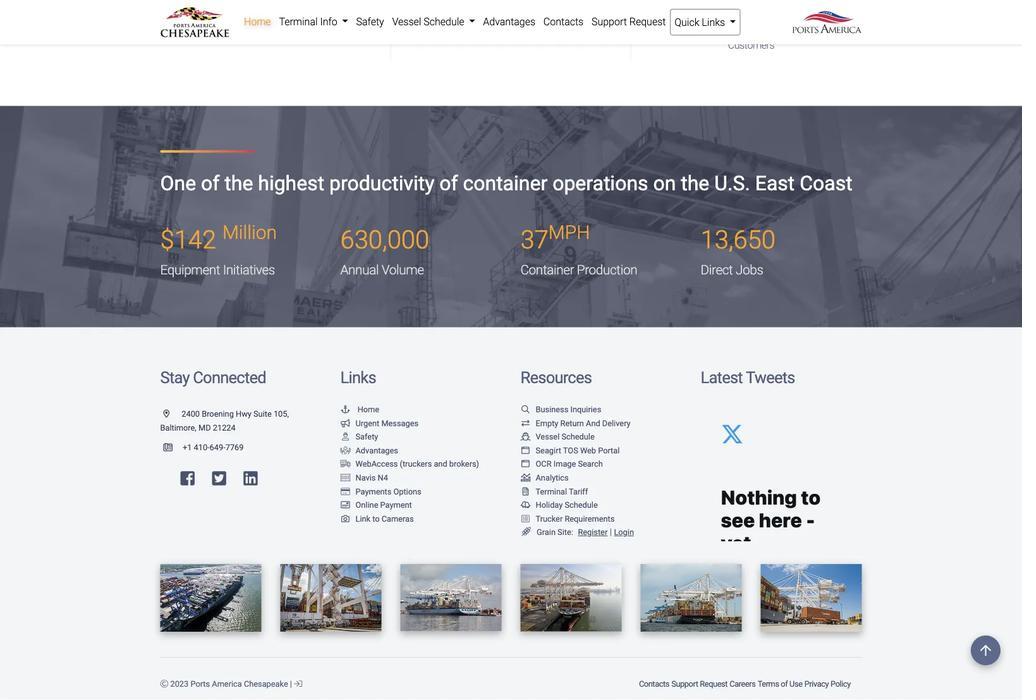 Task type: vqa. For each thing, say whether or not it's contained in the screenshot.
the 9th,
no



Task type: locate. For each thing, give the bounding box(es) containing it.
support request link left the quick
[[588, 9, 670, 34]]

1 vertical spatial support
[[672, 679, 699, 689]]

engage with our families, communities  and customers
[[658, 24, 845, 51]]

happiness
[[260, 0, 325, 17]]

passion
[[304, 24, 338, 36]]

1 horizontal spatial the
[[681, 172, 710, 196]]

search image
[[521, 405, 531, 413]]

1 horizontal spatial request
[[700, 679, 728, 689]]

families,
[[731, 24, 767, 36]]

contacts for contacts
[[544, 15, 584, 28]]

1 horizontal spatial contacts
[[639, 679, 670, 689]]

1 vertical spatial one
[[160, 172, 196, 196]]

home link for terminal info link
[[240, 9, 275, 34]]

| left sign in icon
[[290, 679, 292, 689]]

support request link left the careers
[[671, 673, 729, 695]]

vessel left the bringing
[[392, 15, 421, 28]]

online
[[356, 500, 379, 510]]

1 browser image from the top
[[521, 446, 531, 454]]

online payment
[[356, 500, 412, 510]]

east
[[756, 172, 795, 196]]

america
[[212, 679, 242, 689]]

1 vertical spatial request
[[700, 679, 728, 689]]

safety down urgent
[[356, 432, 379, 442]]

1 horizontal spatial support request link
[[671, 673, 729, 695]]

0 vertical spatial browser image
[[521, 446, 531, 454]]

0 vertical spatial contacts
[[544, 15, 584, 28]]

of
[[201, 172, 220, 196], [440, 172, 458, 196], [781, 679, 788, 689]]

vessel schedule
[[392, 15, 467, 28], [536, 432, 595, 442]]

one of the highest productivity of container operations on the u.s. east coast
[[160, 172, 853, 196]]

register link
[[576, 528, 608, 537]]

fostering
[[204, 24, 243, 36]]

twitter square image
[[212, 470, 226, 486]]

and for information
[[491, 24, 508, 36]]

and down happiness
[[285, 24, 302, 36]]

1 horizontal spatial vessel
[[536, 432, 560, 442]]

410-
[[194, 443, 210, 452]]

1 vertical spatial home
[[358, 405, 380, 414]]

links right the quick
[[702, 16, 726, 28]]

0 horizontal spatial home link
[[240, 9, 275, 34]]

exchange image
[[521, 419, 531, 427]]

request left the quick
[[630, 15, 666, 28]]

1 horizontal spatial home link
[[341, 405, 380, 414]]

1 vertical spatial advantages link
[[341, 446, 398, 455]]

$ 142 million
[[160, 221, 277, 255]]

request left the careers
[[700, 679, 728, 689]]

quick
[[675, 16, 700, 28]]

site:
[[558, 528, 574, 537]]

schedule for 'ship' image
[[562, 432, 595, 442]]

n4
[[378, 473, 388, 482]]

0 vertical spatial one
[[721, 0, 745, 17]]

0 vertical spatial safety link
[[352, 9, 388, 34]]

grain
[[537, 528, 556, 537]]

link to cameras
[[356, 514, 414, 523]]

0 horizontal spatial request
[[630, 15, 666, 28]]

of left container
[[440, 172, 458, 196]]

0 vertical spatial links
[[702, 16, 726, 28]]

1 vertical spatial contacts
[[639, 679, 670, 689]]

request
[[630, 15, 666, 28], [700, 679, 728, 689]]

facebook square image
[[181, 470, 195, 486]]

browser image inside seagirt tos web portal link
[[521, 446, 531, 454]]

safety link for urgent messages link
[[341, 432, 379, 442]]

browser image for ocr
[[521, 460, 531, 468]]

support request
[[592, 15, 666, 28]]

vessel
[[392, 15, 421, 28], [536, 432, 560, 442]]

browser image
[[521, 446, 531, 454], [521, 460, 531, 468]]

return
[[561, 418, 584, 428]]

advantages link
[[479, 9, 540, 34], [341, 446, 398, 455]]

urgent
[[356, 418, 380, 428]]

md
[[199, 423, 211, 432]]

terminal info link
[[275, 9, 352, 34]]

0 vertical spatial request
[[630, 15, 666, 28]]

1 horizontal spatial vessel schedule
[[536, 432, 595, 442]]

| left login
[[610, 527, 612, 537]]

browser image inside the 'ocr image search' link
[[521, 460, 531, 468]]

0 vertical spatial support
[[592, 15, 627, 28]]

0 vertical spatial safety
[[356, 15, 384, 28]]

2 browser image from the top
[[521, 460, 531, 468]]

0 vertical spatial terminal
[[279, 15, 318, 28]]

0 vertical spatial support request link
[[588, 9, 670, 34]]

web
[[581, 446, 597, 455]]

1 vertical spatial schedule
[[562, 432, 595, 442]]

1 vertical spatial safety link
[[341, 432, 379, 442]]

1 vertical spatial vessel schedule
[[536, 432, 595, 442]]

0 vertical spatial advantages
[[483, 15, 536, 28]]

highest
[[258, 172, 325, 196]]

holiday schedule
[[536, 500, 598, 510]]

2 vertical spatial schedule
[[565, 500, 598, 510]]

1 horizontal spatial contacts link
[[638, 673, 671, 695]]

2023
[[170, 679, 189, 689]]

1 horizontal spatial home
[[358, 405, 380, 414]]

user hard hat image
[[341, 433, 351, 441]]

2400 broening hwy suite 105, baltimore, md 21224 link
[[160, 409, 289, 432]]

1 vertical spatial home link
[[341, 405, 380, 414]]

seagirt
[[536, 446, 562, 455]]

privacy policy link
[[804, 673, 852, 695]]

payments options link
[[341, 487, 422, 496]]

1 horizontal spatial advantages
[[483, 15, 536, 28]]

of up the $ 142 million
[[201, 172, 220, 196]]

142
[[174, 225, 216, 255]]

home up urgent
[[358, 405, 380, 414]]

0 vertical spatial contacts link
[[540, 9, 588, 34]]

initiatives
[[223, 262, 275, 277]]

container
[[463, 172, 548, 196]]

vessel schedule link
[[388, 9, 479, 34], [521, 432, 595, 442]]

payments
[[356, 487, 392, 496]]

the up million
[[225, 172, 253, 196]]

0 horizontal spatial support
[[592, 15, 627, 28]]

together
[[561, 24, 599, 36]]

production
[[577, 262, 638, 277]]

terminal
[[279, 15, 318, 28], [536, 487, 567, 496]]

and for delivery
[[586, 418, 601, 428]]

connected
[[193, 368, 266, 387]]

7769
[[226, 443, 244, 452]]

0 vertical spatial schedule
[[424, 15, 465, 28]]

1 horizontal spatial vessel schedule link
[[521, 432, 595, 442]]

support
[[592, 15, 627, 28], [672, 679, 699, 689]]

links up anchor image
[[341, 368, 376, 387]]

browser image up analytics icon
[[521, 460, 531, 468]]

stay connected
[[160, 368, 266, 387]]

1 the from the left
[[225, 172, 253, 196]]

and
[[285, 24, 302, 36], [491, 24, 508, 36], [829, 24, 845, 36], [586, 418, 601, 428]]

quick links link
[[670, 9, 741, 35]]

0 horizontal spatial contacts
[[544, 15, 584, 28]]

1 horizontal spatial one
[[721, 0, 745, 17]]

0 horizontal spatial links
[[341, 368, 376, 387]]

link to cameras link
[[341, 514, 414, 523]]

and inside engage with our families, communities  and customers
[[829, 24, 845, 36]]

trucker requirements link
[[521, 514, 615, 523]]

cameras
[[382, 514, 414, 523]]

1 vertical spatial terminal
[[536, 487, 567, 496]]

0 horizontal spatial support request link
[[588, 9, 670, 34]]

0 vertical spatial home link
[[240, 9, 275, 34]]

policy
[[831, 679, 851, 689]]

0 horizontal spatial the
[[225, 172, 253, 196]]

contacts for contacts support request careers terms of use privacy policy
[[639, 679, 670, 689]]

2 horizontal spatial of
[[781, 679, 788, 689]]

empty
[[536, 418, 559, 428]]

1 vertical spatial advantages
[[356, 446, 398, 455]]

1 horizontal spatial advantages link
[[479, 9, 540, 34]]

of left use
[[781, 679, 788, 689]]

0 horizontal spatial vessel schedule link
[[388, 9, 479, 34]]

1 horizontal spatial of
[[440, 172, 458, 196]]

and down connect
[[491, 24, 508, 36]]

credit card image
[[341, 487, 351, 495]]

1 vertical spatial browser image
[[521, 460, 531, 468]]

the right on
[[681, 172, 710, 196]]

browser image down 'ship' image
[[521, 446, 531, 454]]

1 horizontal spatial |
[[610, 527, 612, 537]]

0 vertical spatial home
[[244, 15, 271, 28]]

1 horizontal spatial terminal
[[536, 487, 567, 496]]

map marker alt image
[[164, 410, 180, 418]]

empty return and delivery link
[[521, 418, 631, 428]]

0 horizontal spatial terminal
[[279, 15, 318, 28]]

safety link down urgent
[[341, 432, 379, 442]]

0 vertical spatial vessel schedule
[[392, 15, 467, 28]]

one up $ at the left top of the page
[[160, 172, 196, 196]]

0 horizontal spatial one
[[160, 172, 196, 196]]

1 vertical spatial |
[[290, 679, 292, 689]]

annual volume
[[341, 262, 424, 277]]

0 horizontal spatial contacts link
[[540, 9, 588, 34]]

|
[[610, 527, 612, 537], [290, 679, 292, 689]]

contacts link
[[540, 9, 588, 34], [638, 673, 671, 695]]

privacy
[[805, 679, 829, 689]]

1 vertical spatial vessel
[[536, 432, 560, 442]]

terms
[[758, 679, 780, 689]]

latest tweets
[[701, 368, 796, 387]]

0 horizontal spatial home
[[244, 15, 271, 28]]

1 vertical spatial links
[[341, 368, 376, 387]]

and down inquiries
[[586, 418, 601, 428]]

file invoice image
[[521, 487, 531, 495]]

our
[[713, 24, 729, 36]]

payments options
[[356, 487, 422, 496]]

and right communities
[[829, 24, 845, 36]]

one up our
[[721, 0, 745, 17]]

sign in image
[[294, 680, 302, 688]]

operations
[[553, 172, 649, 196]]

safety link right the info
[[352, 9, 388, 34]]

safety right the info
[[356, 15, 384, 28]]

baltimore,
[[160, 423, 197, 432]]

contacts support request careers terms of use privacy policy
[[639, 679, 851, 689]]

0 vertical spatial vessel
[[392, 15, 421, 28]]

one for one team
[[721, 0, 745, 17]]

links
[[702, 16, 726, 28], [341, 368, 376, 387]]

holiday schedule link
[[521, 500, 598, 510]]

1 horizontal spatial support
[[672, 679, 699, 689]]

vessel down empty
[[536, 432, 560, 442]]

camera image
[[341, 515, 351, 523]]

ocr
[[536, 459, 552, 469]]

brokers)
[[450, 459, 479, 469]]

0 horizontal spatial advantages link
[[341, 446, 398, 455]]

linkedin image
[[244, 470, 258, 486]]

0 horizontal spatial vessel
[[392, 15, 421, 28]]

home right fostering
[[244, 15, 271, 28]]

messages
[[382, 418, 419, 428]]



Task type: describe. For each thing, give the bounding box(es) containing it.
649-
[[210, 443, 226, 452]]

payment
[[381, 500, 412, 510]]

delivery
[[603, 418, 631, 428]]

(truckers
[[400, 459, 432, 469]]

0 horizontal spatial of
[[201, 172, 220, 196]]

engage
[[658, 24, 690, 36]]

phone office image
[[164, 443, 183, 452]]

0 horizontal spatial |
[[290, 679, 292, 689]]

0 horizontal spatial advantages
[[356, 446, 398, 455]]

navis n4
[[356, 473, 388, 482]]

direct
[[701, 262, 733, 277]]

with
[[692, 24, 711, 36]]

1 vertical spatial vessel schedule link
[[521, 432, 595, 442]]

105,
[[274, 409, 289, 419]]

u.s.
[[715, 172, 751, 196]]

container production
[[521, 262, 638, 277]]

team
[[748, 0, 783, 17]]

and
[[434, 459, 448, 469]]

hwy
[[236, 409, 252, 419]]

terminal tariff link
[[521, 487, 588, 496]]

image
[[554, 459, 576, 469]]

of for contacts
[[781, 679, 788, 689]]

terminal for terminal info
[[279, 15, 318, 28]]

webaccess (truckers and brokers)
[[356, 459, 479, 469]]

empty return and delivery
[[536, 418, 631, 428]]

0 vertical spatial |
[[610, 527, 612, 537]]

list alt image
[[521, 515, 531, 523]]

to
[[373, 514, 380, 523]]

bells image
[[521, 501, 531, 509]]

online payment link
[[341, 500, 412, 510]]

suite
[[254, 409, 272, 419]]

tweets
[[746, 368, 796, 387]]

2 the from the left
[[681, 172, 710, 196]]

jobs
[[736, 262, 764, 277]]

business inquiries
[[536, 405, 602, 414]]

link
[[356, 514, 371, 523]]

use
[[790, 679, 803, 689]]

ports
[[191, 679, 210, 689]]

browser image for seagirt
[[521, 446, 531, 454]]

holiday
[[536, 500, 563, 510]]

careers link
[[729, 673, 757, 695]]

coast
[[800, 172, 853, 196]]

chesapeake
[[244, 679, 288, 689]]

broening
[[202, 409, 234, 419]]

1 vertical spatial contacts link
[[638, 673, 671, 695]]

credit card front image
[[341, 501, 351, 509]]

customers
[[729, 39, 775, 51]]

copyright image
[[160, 680, 168, 688]]

anchor image
[[341, 405, 351, 413]]

login
[[614, 528, 634, 537]]

1 horizontal spatial links
[[702, 16, 726, 28]]

hand receiving image
[[341, 446, 351, 454]]

bringing people and information together
[[424, 24, 599, 36]]

login link
[[614, 528, 634, 537]]

options
[[394, 487, 422, 496]]

million
[[223, 221, 277, 244]]

1 vertical spatial safety
[[356, 432, 379, 442]]

webaccess (truckers and brokers) link
[[341, 459, 479, 469]]

and for passion
[[285, 24, 302, 36]]

0 horizontal spatial vessel schedule
[[392, 15, 467, 28]]

business inquiries link
[[521, 405, 602, 414]]

trucker requirements
[[536, 514, 615, 523]]

seagirt tos web portal
[[536, 446, 620, 455]]

bringing
[[424, 24, 458, 36]]

wheat image
[[521, 528, 532, 537]]

direct jobs
[[701, 262, 764, 277]]

one for one of the highest productivity of container operations on the u.s. east coast
[[160, 172, 196, 196]]

home link for urgent messages link
[[341, 405, 380, 414]]

truck container image
[[341, 460, 351, 468]]

terminal for terminal tariff
[[536, 487, 567, 496]]

of for one
[[440, 172, 458, 196]]

tariff
[[569, 487, 588, 496]]

go to top image
[[972, 636, 1001, 665]]

$
[[160, 225, 174, 255]]

grain site: register | login
[[537, 527, 634, 537]]

ship image
[[521, 433, 531, 441]]

terms of use link
[[757, 673, 804, 695]]

0 vertical spatial vessel schedule link
[[388, 9, 479, 34]]

analytics image
[[521, 474, 531, 482]]

1 vertical spatial support request link
[[671, 673, 729, 695]]

terminal tariff
[[536, 487, 588, 496]]

connect
[[486, 0, 536, 17]]

create happiness
[[217, 0, 325, 17]]

2400 broening hwy suite 105, baltimore, md 21224
[[160, 409, 289, 432]]

equipment initiatives
[[160, 262, 275, 277]]

latest
[[701, 368, 743, 387]]

safety link for terminal info link
[[352, 9, 388, 34]]

resources
[[521, 368, 592, 387]]

container storage image
[[341, 474, 351, 482]]

info
[[320, 15, 338, 28]]

mph
[[549, 221, 590, 244]]

630,000
[[341, 225, 430, 255]]

0 vertical spatial advantages link
[[479, 9, 540, 34]]

webaccess
[[356, 459, 398, 469]]

quick links
[[675, 16, 728, 28]]

2400
[[182, 409, 200, 419]]

people
[[460, 24, 489, 36]]

volume
[[382, 262, 424, 277]]

on
[[654, 172, 676, 196]]

urgent messages link
[[341, 418, 419, 428]]

one team
[[721, 0, 783, 17]]

schedule for the bells image
[[565, 500, 598, 510]]

bullhorn image
[[341, 419, 351, 427]]

2023 ports america chesapeake |
[[168, 679, 294, 689]]

seagirt tos web portal link
[[521, 446, 620, 455]]

container
[[521, 262, 574, 277]]



